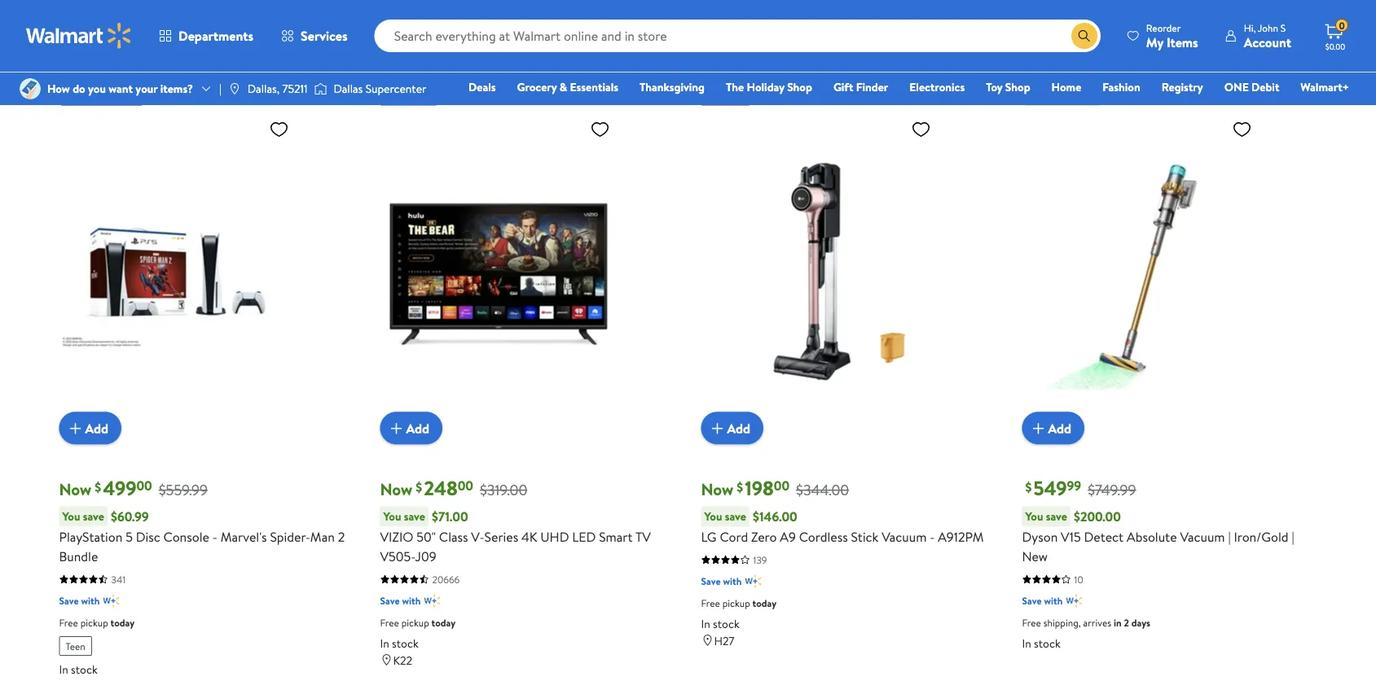 Task type: locate. For each thing, give the bounding box(es) containing it.
2 add from the left
[[406, 419, 430, 437]]

3 add to cart image from the left
[[1029, 419, 1049, 438]]

save left walmart plus image at the left of the page
[[380, 594, 400, 608]]

1 vertical spatial deals
[[469, 79, 496, 95]]

save for 499
[[59, 594, 79, 608]]

items?
[[160, 81, 193, 97]]

free up h27
[[701, 596, 720, 610]]

stock down shipping,
[[1035, 636, 1061, 651]]

now for 198
[[701, 478, 734, 501]]

the holiday shop link
[[719, 78, 820, 96]]

walmart plus image down 341
[[103, 593, 119, 609]]

with for 198
[[723, 575, 742, 589]]

home link
[[1045, 78, 1089, 96]]

save for 248
[[380, 594, 400, 608]]

save for 248
[[404, 509, 425, 525]]

139
[[754, 553, 767, 567]]

save with up shipping,
[[1023, 594, 1063, 608]]

now left 499
[[59, 478, 92, 501]]

lg cord zero a9 cordless stick vacuum - a912pm image
[[701, 112, 938, 432]]

1 horizontal spatial -
[[930, 528, 935, 546]]

 image
[[20, 78, 41, 99], [314, 81, 327, 97]]

free left shipping,
[[1023, 616, 1042, 630]]

with down cord
[[723, 575, 742, 589]]

walmart plus image down 10
[[1067, 593, 1083, 609]]

add up 248
[[406, 419, 430, 437]]

1 00 from the left
[[137, 477, 152, 495]]

deals left grocery
[[469, 79, 496, 95]]

| left iron/gold
[[1229, 528, 1231, 546]]

1 horizontal spatial |
[[1229, 528, 1231, 546]]

00 up $146.00
[[774, 477, 790, 495]]

save inside you save $146.00 lg cord zero a9 cordless stick vacuum - a912pm
[[725, 509, 747, 525]]

today for 499
[[111, 616, 135, 630]]

1 vertical spatial in stock
[[380, 636, 419, 651]]

marvel's
[[221, 528, 267, 546]]

today down walmart plus image at the left of the page
[[432, 616, 456, 630]]

 image right 75211
[[314, 81, 327, 97]]

save with for 248
[[380, 594, 421, 608]]

00 inside now $ 198 00 $344.00
[[774, 477, 790, 495]]

gift finder link
[[827, 78, 896, 96]]

fashion
[[1103, 79, 1141, 95]]

0 horizontal spatial add to cart image
[[66, 419, 85, 438]]

1 horizontal spatial deals
[[469, 79, 496, 95]]

| right iron/gold
[[1292, 528, 1295, 546]]

$559.99
[[159, 480, 208, 500]]

1 - from the left
[[213, 528, 218, 546]]

$749.99
[[1088, 480, 1137, 500]]

services button
[[267, 16, 362, 55]]

best
[[387, 89, 406, 103]]

$ left 198
[[737, 478, 744, 496]]

v15
[[1061, 528, 1081, 546]]

save with
[[701, 575, 742, 589], [59, 594, 100, 608], [380, 594, 421, 608], [1023, 594, 1063, 608]]

you up lg at the bottom right of the page
[[705, 509, 723, 525]]

add up 499
[[85, 419, 108, 437]]

2 horizontal spatial pickup
[[723, 596, 751, 610]]

when
[[88, 65, 118, 83]]

thanksgiving
[[640, 79, 705, 95]]

access
[[1069, 89, 1096, 103]]

free pickup today up teen on the left of the page
[[59, 616, 135, 630]]

v505-
[[380, 547, 415, 565]]

you for 99
[[1026, 509, 1044, 525]]

save inside you save $71.00 vizio 50" class v-series 4k uhd led smart tv v505-j09
[[404, 509, 425, 525]]

1 horizontal spatial 2
[[1125, 616, 1130, 630]]

$ inside $ 549 99 $749.99
[[1026, 478, 1032, 496]]

dyson v15 detect absolute vacuum | iron/gold | new image
[[1023, 112, 1259, 432]]

2 horizontal spatial now
[[701, 478, 734, 501]]

0 horizontal spatial shop
[[788, 79, 813, 95]]

shop right toy
[[1006, 79, 1031, 95]]

$200.00
[[1074, 508, 1122, 526]]

with up shipping,
[[1045, 594, 1063, 608]]

3 00 from the left
[[774, 477, 790, 495]]

3 add from the left
[[728, 419, 751, 437]]

walmart plus image for 99
[[1067, 593, 1083, 609]]

0 horizontal spatial 2
[[338, 528, 345, 546]]

1 horizontal spatial in stock
[[380, 636, 419, 651]]

0 horizontal spatial walmart plus image
[[103, 593, 119, 609]]

stock up h27
[[713, 616, 740, 632]]

your
[[136, 81, 158, 97]]

2 inside free shipping, arrives in 2 days in stock
[[1125, 616, 1130, 630]]

you up the vizio
[[384, 509, 401, 525]]

vizio 50" class v-series 4k uhd led smart tv v505-j09 image
[[380, 112, 617, 432]]

0 horizontal spatial deals
[[56, 30, 95, 53]]

2 now from the left
[[380, 478, 413, 501]]

in stock
[[701, 616, 740, 632], [380, 636, 419, 651], [59, 662, 98, 678]]

free for 198
[[701, 596, 720, 610]]

free up k22
[[380, 616, 399, 630]]

add to cart image for 99
[[1029, 419, 1049, 438]]

$ left 248
[[416, 478, 422, 496]]

2 add to cart image from the left
[[708, 419, 728, 438]]

$ inside now $ 248 00 $319.00
[[416, 478, 422, 496]]

1 horizontal spatial walmart plus image
[[745, 574, 762, 590]]

toy
[[987, 79, 1003, 95]]

1 add to cart image from the left
[[66, 419, 85, 438]]

1 now from the left
[[59, 478, 92, 501]]

in stock up k22
[[380, 636, 419, 651]]

2 shop from the left
[[1006, 79, 1031, 95]]

in stock down teen on the left of the page
[[59, 662, 98, 678]]

save up cord
[[725, 509, 747, 525]]

vacuum right absolute
[[1181, 528, 1226, 546]]

1 horizontal spatial now
[[380, 478, 413, 501]]

purchased
[[121, 65, 179, 83]]

$319.00
[[480, 480, 528, 500]]

with for 499
[[81, 594, 100, 608]]

2 horizontal spatial in stock
[[701, 616, 740, 632]]

$71.00
[[432, 508, 468, 526]]

console
[[163, 528, 209, 546]]

shop right holiday
[[788, 79, 813, 95]]

save for 99
[[1046, 509, 1068, 525]]

dyson
[[1023, 528, 1058, 546]]

2 vertical spatial in stock
[[59, 662, 98, 678]]

1 add from the left
[[85, 419, 108, 437]]

shop
[[788, 79, 813, 95], [1006, 79, 1031, 95]]

save up "50""
[[404, 509, 425, 525]]

1 vertical spatial 2
[[1125, 616, 1130, 630]]

deals
[[56, 30, 95, 53], [469, 79, 496, 95]]

rollback
[[708, 89, 744, 103]]

2 horizontal spatial free pickup today
[[701, 596, 777, 610]]

1 you from the left
[[62, 509, 80, 525]]

dallas supercenter
[[334, 81, 427, 97]]

- left a912pm
[[930, 528, 935, 546]]

add to favorites list, dyson v15 detect absolute vacuum | iron/gold | new image
[[1233, 119, 1253, 139]]

stock inside free shipping, arrives in 2 days in stock
[[1035, 636, 1061, 651]]

0 horizontal spatial today
[[111, 616, 135, 630]]

4 add button from the left
[[1023, 412, 1085, 445]]

1 vacuum from the left
[[882, 528, 927, 546]]

in
[[701, 616, 711, 632], [380, 636, 389, 651], [1023, 636, 1032, 651], [59, 662, 68, 678]]

- right console
[[213, 528, 218, 546]]

0 horizontal spatial -
[[213, 528, 218, 546]]

save up v15
[[1046, 509, 1068, 525]]

1 save from the left
[[83, 509, 104, 525]]

do
[[73, 81, 85, 97]]

- inside you save $146.00 lg cord zero a9 cordless stick vacuum - a912pm
[[930, 528, 935, 546]]

pickup up h27
[[723, 596, 751, 610]]

3 you from the left
[[705, 509, 723, 525]]

the
[[726, 79, 744, 95]]

grocery
[[517, 79, 557, 95]]

walmart plus image for 198
[[745, 574, 762, 590]]

$ inside now $ 198 00 $344.00
[[737, 478, 744, 496]]

walmart+ link
[[1294, 78, 1357, 96]]

$ left 549
[[1026, 478, 1032, 496]]

|
[[219, 81, 222, 97], [1229, 528, 1231, 546], [1292, 528, 1295, 546]]

Walmart Site-Wide search field
[[375, 20, 1101, 52]]

dallas
[[334, 81, 363, 97]]

0 horizontal spatial free pickup today
[[59, 616, 135, 630]]

in stock up h27
[[701, 616, 740, 632]]

add to cart image for 198
[[708, 419, 728, 438]]

1 horizontal spatial vacuum
[[1181, 528, 1226, 546]]

you up playstation at the bottom of page
[[62, 509, 80, 525]]

free pickup today down walmart plus image at the left of the page
[[380, 616, 456, 630]]

search icon image
[[1078, 29, 1091, 42]]

add
[[85, 419, 108, 437], [406, 419, 430, 437], [728, 419, 751, 437], [1049, 419, 1072, 437]]

free pickup today
[[701, 596, 777, 610], [59, 616, 135, 630], [380, 616, 456, 630]]

you
[[62, 509, 80, 525], [384, 509, 401, 525], [705, 509, 723, 525], [1026, 509, 1044, 525]]

save with down bundle
[[59, 594, 100, 608]]

4 you from the left
[[1026, 509, 1044, 525]]

with down bundle
[[81, 594, 100, 608]]

4 add from the left
[[1049, 419, 1072, 437]]

now inside now $ 198 00 $344.00
[[701, 478, 734, 501]]

add button up 499
[[59, 412, 122, 445]]

0 horizontal spatial now
[[59, 478, 92, 501]]

today
[[753, 596, 777, 610], [111, 616, 135, 630], [432, 616, 456, 630]]

today down 341
[[111, 616, 135, 630]]

1 horizontal spatial pickup
[[402, 616, 429, 630]]

$ left 499
[[95, 478, 101, 496]]

1 horizontal spatial  image
[[314, 81, 327, 97]]

2 $ from the left
[[416, 478, 422, 496]]

2 00 from the left
[[458, 477, 474, 495]]

50"
[[417, 528, 436, 546]]

my
[[1147, 33, 1164, 51]]

4 save from the left
[[1046, 509, 1068, 525]]

2 - from the left
[[930, 528, 935, 546]]

with left walmart plus image at the left of the page
[[402, 594, 421, 608]]

2 add button from the left
[[380, 412, 443, 445]]

free pickup today for 198
[[701, 596, 777, 610]]

now for 248
[[380, 478, 413, 501]]

you inside you save $71.00 vizio 50" class v-series 4k uhd led smart tv v505-j09
[[384, 509, 401, 525]]

save with left walmart plus image at the left of the page
[[380, 594, 421, 608]]

now inside now $ 499 00 $559.99
[[59, 478, 92, 501]]

cord
[[720, 528, 749, 546]]

0 horizontal spatial 00
[[137, 477, 152, 495]]

0 vertical spatial in stock
[[701, 616, 740, 632]]

hi,
[[1245, 21, 1256, 35]]

2 right in
[[1125, 616, 1130, 630]]

99
[[1067, 477, 1082, 495]]

00 for 499
[[137, 477, 152, 495]]

stock up k22
[[392, 636, 419, 651]]

00 up $60.99
[[137, 477, 152, 495]]

account
[[1245, 33, 1292, 51]]

2 horizontal spatial walmart plus image
[[1067, 593, 1083, 609]]

deals up price
[[56, 30, 95, 53]]

now inside now $ 248 00 $319.00
[[380, 478, 413, 501]]

0 vertical spatial deals
[[56, 30, 95, 53]]

2 right 'man'
[[338, 528, 345, 546]]

how do you want your items?
[[47, 81, 193, 97]]

1 horizontal spatial free pickup today
[[380, 616, 456, 630]]

3 add button from the left
[[701, 412, 764, 445]]

walmart plus image down the 139 at the right bottom of the page
[[745, 574, 762, 590]]

499
[[103, 475, 137, 502]]

0 horizontal spatial vacuum
[[882, 528, 927, 546]]

| right online
[[219, 81, 222, 97]]

playstation
[[59, 528, 123, 546]]

add to cart image
[[66, 419, 85, 438], [708, 419, 728, 438], [1029, 419, 1049, 438]]

deal
[[119, 89, 137, 103]]

vizio
[[380, 528, 414, 546]]

save down new
[[1023, 594, 1042, 608]]

save with for 99
[[1023, 594, 1063, 608]]

walmart plus image
[[424, 593, 440, 609]]

3 $ from the left
[[737, 478, 744, 496]]

arrives
[[1084, 616, 1112, 630]]

add up 99 in the bottom right of the page
[[1049, 419, 1072, 437]]

playstation 5 disc console - marvel's spider-man 2 bundle image
[[59, 112, 296, 432]]

1 horizontal spatial 00
[[458, 477, 474, 495]]

1 horizontal spatial add to cart image
[[708, 419, 728, 438]]

1 horizontal spatial today
[[432, 616, 456, 630]]

 image
[[228, 82, 241, 95]]

add up 198
[[728, 419, 751, 437]]

 image left how
[[20, 78, 41, 99]]

pickup up teen on the left of the page
[[80, 616, 108, 630]]

vacuum inside you save $200.00 dyson v15 detect absolute vacuum | iron/gold | new
[[1181, 528, 1226, 546]]

save up teen on the left of the page
[[59, 594, 79, 608]]

deals (731)
[[56, 30, 125, 53]]

0 horizontal spatial pickup
[[80, 616, 108, 630]]

add button for 499
[[59, 412, 122, 445]]

pickup down walmart plus image at the left of the page
[[402, 616, 429, 630]]

you for 248
[[384, 509, 401, 525]]

free up teen on the left of the page
[[59, 616, 78, 630]]

one
[[1225, 79, 1249, 95]]

save with down lg at the bottom right of the page
[[701, 575, 742, 589]]

save with for 198
[[701, 575, 742, 589]]

you up dyson
[[1026, 509, 1044, 525]]

549
[[1034, 475, 1067, 502]]

-
[[213, 528, 218, 546], [930, 528, 935, 546]]

hi, john s account
[[1245, 21, 1292, 51]]

now left 198
[[701, 478, 734, 501]]

2 you from the left
[[384, 509, 401, 525]]

3 save from the left
[[725, 509, 747, 525]]

you inside you save $200.00 dyson v15 detect absolute vacuum | iron/gold | new
[[1026, 509, 1044, 525]]

00 up $71.00
[[458, 477, 474, 495]]

1 add button from the left
[[59, 412, 122, 445]]

save up playstation at the bottom of page
[[83, 509, 104, 525]]

2 save from the left
[[404, 509, 425, 525]]

2 vacuum from the left
[[1181, 528, 1226, 546]]

today for 198
[[753, 596, 777, 610]]

j09
[[415, 547, 437, 565]]

00
[[137, 477, 152, 495], [458, 477, 474, 495], [774, 477, 790, 495]]

walmart plus image
[[745, 574, 762, 590], [103, 593, 119, 609], [1067, 593, 1083, 609]]

today down the 139 at the right bottom of the page
[[753, 596, 777, 610]]

00 inside now $ 248 00 $319.00
[[458, 477, 474, 495]]

0 horizontal spatial |
[[219, 81, 222, 97]]

vacuum right stick
[[882, 528, 927, 546]]

add button up 549
[[1023, 412, 1085, 445]]

4 $ from the left
[[1026, 478, 1032, 496]]

2
[[338, 528, 345, 546], [1125, 616, 1130, 630]]

grocery & essentials
[[517, 79, 619, 95]]

free pickup today up h27
[[701, 596, 777, 610]]

&
[[560, 79, 568, 95]]

supercenter
[[366, 81, 427, 97]]

add button up 198
[[701, 412, 764, 445]]

00 inside now $ 499 00 $559.99
[[137, 477, 152, 495]]

you
[[88, 81, 106, 97]]

save inside you save $200.00 dyson v15 detect absolute vacuum | iron/gold | new
[[1046, 509, 1068, 525]]

3 now from the left
[[701, 478, 734, 501]]

save down lg at the bottom right of the page
[[701, 575, 721, 589]]

pickup for 499
[[80, 616, 108, 630]]

you save $71.00 vizio 50" class v-series 4k uhd led smart tv v505-j09
[[380, 508, 651, 565]]

uhd
[[541, 528, 569, 546]]

1 horizontal spatial shop
[[1006, 79, 1031, 95]]

with for 99
[[1045, 594, 1063, 608]]

now $ 499 00 $559.99
[[59, 475, 208, 502]]

smart
[[599, 528, 633, 546]]

today for 248
[[432, 616, 456, 630]]

$ inside now $ 499 00 $559.99
[[95, 478, 101, 496]]

2 horizontal spatial today
[[753, 596, 777, 610]]

now left 248
[[380, 478, 413, 501]]

Search search field
[[375, 20, 1101, 52]]

cordless
[[799, 528, 848, 546]]

2 horizontal spatial 00
[[774, 477, 790, 495]]

1 $ from the left
[[95, 478, 101, 496]]

now $ 198 00 $344.00
[[701, 475, 850, 502]]

0 horizontal spatial  image
[[20, 78, 41, 99]]

2 horizontal spatial add to cart image
[[1029, 419, 1049, 438]]

0 vertical spatial 2
[[338, 528, 345, 546]]

add button up 248
[[380, 412, 443, 445]]

in
[[1114, 616, 1122, 630]]

you inside you save $146.00 lg cord zero a9 cordless stick vacuum - a912pm
[[705, 509, 723, 525]]



Task type: vqa. For each thing, say whether or not it's contained in the screenshot.
save inside You save $200.00 Dyson V15 Detect Absolute Vacuum | Iron/Gold | New
yes



Task type: describe. For each thing, give the bounding box(es) containing it.
add to favorites list, vizio 50" class v-series 4k uhd led smart tv v505-j09 image
[[591, 119, 610, 139]]

add to cart image for 499
[[66, 419, 85, 438]]

registry
[[1162, 79, 1204, 95]]

friday
[[91, 89, 117, 103]]

want
[[109, 81, 133, 97]]

legal information image
[[223, 67, 236, 80]]

10
[[1075, 573, 1084, 587]]

free pickup today for 499
[[59, 616, 135, 630]]

a9
[[780, 528, 796, 546]]

gift
[[834, 79, 854, 95]]

now for 499
[[59, 478, 92, 501]]

pickup for 248
[[402, 616, 429, 630]]

lg
[[701, 528, 717, 546]]

new
[[1023, 547, 1048, 565]]

one debit
[[1225, 79, 1280, 95]]

h27
[[715, 633, 735, 649]]

$146.00
[[753, 508, 798, 526]]

departments button
[[145, 16, 267, 55]]

s
[[1281, 21, 1286, 35]]

essentials
[[570, 79, 619, 95]]

2 inside you save $60.99 playstation 5 disc console - marvel's spider-man 2 bundle
[[338, 528, 345, 546]]

dallas,
[[248, 81, 280, 97]]

shipping,
[[1044, 616, 1081, 630]]

00 for 248
[[458, 477, 474, 495]]

248
[[424, 475, 458, 502]]

v-
[[471, 528, 485, 546]]

in stock for 248
[[380, 636, 419, 651]]

fashion link
[[1096, 78, 1148, 96]]

early
[[1045, 89, 1067, 103]]

finder
[[857, 79, 889, 95]]

$ 549 99 $749.99
[[1026, 475, 1137, 502]]

5
[[126, 528, 133, 546]]

in inside free shipping, arrives in 2 days in stock
[[1023, 636, 1032, 651]]

debit
[[1252, 79, 1280, 95]]

toy shop link
[[979, 78, 1038, 96]]

electronics
[[910, 79, 965, 95]]

add for 99
[[1049, 419, 1072, 437]]

man
[[310, 528, 335, 546]]

series
[[485, 528, 519, 546]]

free shipping, arrives in 2 days in stock
[[1023, 616, 1151, 651]]

teen
[[66, 640, 85, 653]]

you for 198
[[705, 509, 723, 525]]

2 horizontal spatial |
[[1292, 528, 1295, 546]]

save inside you save $60.99 playstation 5 disc console - marvel's spider-man 2 bundle
[[83, 509, 104, 525]]

0
[[1340, 19, 1346, 32]]

deals for deals (731)
[[56, 30, 95, 53]]

save with for 499
[[59, 594, 100, 608]]

one debit link
[[1218, 78, 1287, 96]]

add button for 248
[[380, 412, 443, 445]]

add to cart image
[[387, 419, 406, 438]]

75211
[[282, 81, 308, 97]]

grocery & essentials link
[[510, 78, 626, 96]]

free pickup today for 248
[[380, 616, 456, 630]]

$ for 248
[[416, 478, 422, 496]]

early access
[[1045, 89, 1096, 103]]

$344.00
[[796, 480, 850, 500]]

341
[[111, 573, 126, 587]]

pickup for 198
[[723, 596, 751, 610]]

services
[[301, 27, 348, 45]]

(731)
[[98, 34, 125, 52]]

add button for 99
[[1023, 412, 1085, 445]]

reorder
[[1147, 21, 1181, 35]]

$ for 198
[[737, 478, 744, 496]]

gift finder
[[834, 79, 889, 95]]

save for 198
[[701, 575, 721, 589]]

absolute
[[1127, 528, 1178, 546]]

00 for 198
[[774, 477, 790, 495]]

price when purchased online
[[56, 65, 216, 83]]

with for 248
[[402, 594, 421, 608]]

you save $146.00 lg cord zero a9 cordless stick vacuum - a912pm
[[701, 508, 984, 546]]

save for 198
[[725, 509, 747, 525]]

$ for 499
[[95, 478, 101, 496]]

 image for dallas supercenter
[[314, 81, 327, 97]]

 image for how do you want your items?
[[20, 78, 41, 99]]

holiday
[[747, 79, 785, 95]]

the holiday shop
[[726, 79, 813, 95]]

you inside you save $60.99 playstation 5 disc console - marvel's spider-man 2 bundle
[[62, 509, 80, 525]]

free for 248
[[380, 616, 399, 630]]

tv
[[636, 528, 651, 546]]

black friday deal
[[66, 89, 137, 103]]

add to favorites list, lg cord zero a9 cordless stick vacuum - a912pm image
[[912, 119, 931, 139]]

deals for deals
[[469, 79, 496, 95]]

disc
[[136, 528, 160, 546]]

vacuum inside you save $146.00 lg cord zero a9 cordless stick vacuum - a912pm
[[882, 528, 927, 546]]

add for 198
[[728, 419, 751, 437]]

reorder my items
[[1147, 21, 1199, 51]]

electronics link
[[903, 78, 973, 96]]

walmart plus image for 499
[[103, 593, 119, 609]]

walmart image
[[26, 23, 132, 49]]

class
[[439, 528, 468, 546]]

departments
[[179, 27, 254, 45]]

- inside you save $60.99 playstation 5 disc console - marvel's spider-man 2 bundle
[[213, 528, 218, 546]]

john
[[1258, 21, 1279, 35]]

20666
[[432, 573, 460, 587]]

free for 499
[[59, 616, 78, 630]]

deals link
[[461, 78, 503, 96]]

add for 248
[[406, 419, 430, 437]]

0 horizontal spatial in stock
[[59, 662, 98, 678]]

stick
[[852, 528, 879, 546]]

$0.00
[[1326, 41, 1346, 52]]

add button for 198
[[701, 412, 764, 445]]

stock down teen on the left of the page
[[71, 662, 98, 678]]

thanksgiving link
[[633, 78, 712, 96]]

toy shop
[[987, 79, 1031, 95]]

home
[[1052, 79, 1082, 95]]

free inside free shipping, arrives in 2 days in stock
[[1023, 616, 1042, 630]]

in stock for 198
[[701, 616, 740, 632]]

add for 499
[[85, 419, 108, 437]]

add to favorites list, playstation 5 disc console - marvel's spider-man 2 bundle image
[[269, 119, 289, 139]]

now $ 248 00 $319.00
[[380, 475, 528, 502]]

1 shop from the left
[[788, 79, 813, 95]]

$60.99
[[111, 508, 149, 526]]

online
[[182, 65, 216, 83]]

detect
[[1085, 528, 1124, 546]]

save for 99
[[1023, 594, 1042, 608]]

a912pm
[[938, 528, 984, 546]]

you save $60.99 playstation 5 disc console - marvel's spider-man 2 bundle
[[59, 508, 345, 565]]



